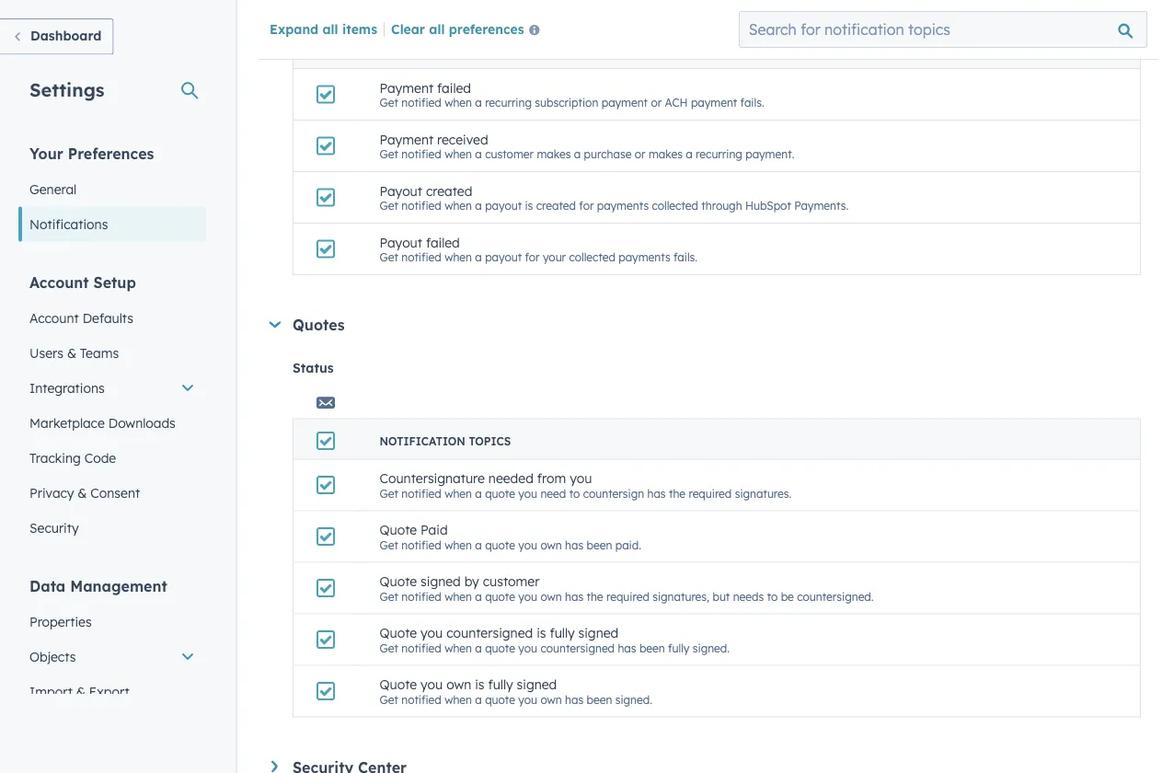 Task type: locate. For each thing, give the bounding box(es) containing it.
&
[[67, 345, 76, 361], [78, 485, 87, 501], [76, 684, 85, 700]]

0 vertical spatial fails.
[[741, 96, 765, 109]]

0 vertical spatial customer
[[485, 147, 534, 161]]

3 quote from the top
[[380, 625, 417, 641]]

quote for quote you countersigned is fully signed
[[380, 625, 417, 641]]

1 vertical spatial payments
[[619, 250, 671, 264]]

payments inside the payout failed get notified when a payout for your collected payments fails.
[[619, 250, 671, 264]]

signed down quote you countersigned is fully signed get notified when a quote you countersigned has been fully signed.
[[517, 676, 557, 693]]

notification up countersignature
[[380, 434, 466, 448]]

integrations button
[[18, 371, 206, 406]]

2 vertical spatial been
[[587, 693, 612, 706]]

objects
[[29, 649, 76, 665]]

4 notified from the top
[[402, 250, 442, 264]]

1 notified from the top
[[402, 96, 442, 109]]

get inside payment failed get notified when a recurring subscription payment or ach payment fails.
[[380, 96, 398, 109]]

payment left ach
[[602, 96, 648, 109]]

all right 'clear'
[[429, 20, 445, 37]]

account for account defaults
[[29, 310, 79, 326]]

1 horizontal spatial required
[[689, 486, 732, 500]]

2 notification from the top
[[380, 434, 466, 448]]

topics up needed
[[469, 434, 511, 448]]

3 quote from the top
[[485, 589, 516, 603]]

0 vertical spatial signed
[[421, 573, 461, 589]]

1 horizontal spatial or
[[651, 96, 662, 109]]

when inside "quote paid get notified when a quote you own has been paid."
[[445, 538, 472, 552]]

0 horizontal spatial signed
[[421, 573, 461, 589]]

1 vertical spatial caret image
[[272, 761, 278, 773]]

1 horizontal spatial makes
[[649, 147, 683, 161]]

has up quote you countersigned is fully signed get notified when a quote you countersigned has been fully signed.
[[565, 589, 584, 603]]

ach
[[665, 96, 688, 109]]

& left export
[[76, 684, 85, 700]]

has inside quote you countersigned is fully signed get notified when a quote you countersigned has been fully signed.
[[618, 641, 637, 655]]

signed left by
[[421, 573, 461, 589]]

0 vertical spatial failed
[[437, 79, 471, 96]]

for inside the payout failed get notified when a payout for your collected payments fails.
[[525, 250, 540, 264]]

0 horizontal spatial to
[[570, 486, 580, 500]]

when
[[445, 96, 472, 109], [445, 147, 472, 161], [445, 199, 472, 212], [445, 250, 472, 264], [445, 486, 472, 500], [445, 538, 472, 552], [445, 589, 472, 603], [445, 641, 472, 655], [445, 693, 472, 706]]

0 horizontal spatial signed.
[[616, 693, 653, 706]]

2 account from the top
[[29, 310, 79, 326]]

2 notification topics from the top
[[380, 434, 511, 448]]

quote down quote you countersigned is fully signed get notified when a quote you countersigned has been fully signed.
[[485, 693, 516, 706]]

2 vertical spatial &
[[76, 684, 85, 700]]

payout for payout failed
[[380, 234, 423, 250]]

for
[[579, 199, 594, 212], [525, 250, 540, 264]]

0 vertical spatial account
[[29, 273, 89, 291]]

signatures,
[[653, 589, 710, 603]]

a inside countersignature needed from you get notified when a quote you need to countersign has the required signatures.
[[475, 486, 482, 500]]

payout inside the payout created get notified when a payout is created for payments collected through hubspot payments.
[[380, 183, 423, 199]]

2 horizontal spatial fully
[[668, 641, 690, 655]]

marketplace
[[29, 415, 105, 431]]

signed down quote signed by customer get notified when a quote you own has the required signatures, but needs to be countersigned.
[[579, 625, 619, 641]]

been down quote you countersigned is fully signed get notified when a quote you countersigned has been fully signed.
[[587, 693, 612, 706]]

quote for quote signed by customer
[[380, 573, 417, 589]]

notified inside quote you own is fully signed get notified when a quote you own has been signed.
[[402, 693, 442, 706]]

created
[[426, 183, 473, 199], [536, 199, 576, 212]]

quote
[[380, 522, 417, 538], [380, 573, 417, 589], [380, 625, 417, 641], [380, 676, 417, 693]]

customer inside quote signed by customer get notified when a quote you own has the required signatures, but needs to be countersigned.
[[483, 573, 540, 589]]

0 vertical spatial payout
[[380, 183, 423, 199]]

1 horizontal spatial is
[[525, 199, 533, 212]]

required inside countersignature needed from you get notified when a quote you need to countersign has the required signatures.
[[689, 486, 732, 500]]

1 horizontal spatial for
[[579, 199, 594, 212]]

has for quote you countersigned is fully signed
[[618, 641, 637, 655]]

4 when from the top
[[445, 250, 472, 264]]

to left be
[[767, 589, 778, 603]]

account for account setup
[[29, 273, 89, 291]]

1 vertical spatial to
[[767, 589, 778, 603]]

notified inside "quote paid get notified when a quote you own has been paid."
[[402, 538, 442, 552]]

1 horizontal spatial signed
[[517, 676, 557, 693]]

1 quote from the top
[[485, 486, 516, 500]]

1 vertical spatial recurring
[[696, 147, 743, 161]]

own inside "quote paid get notified when a quote you own has been paid."
[[541, 538, 562, 552]]

or left ach
[[651, 96, 662, 109]]

to inside quote signed by customer get notified when a quote you own has the required signatures, but needs to be countersigned.
[[767, 589, 778, 603]]

payout for failed
[[485, 250, 522, 264]]

1 vertical spatial notification topics
[[380, 434, 511, 448]]

0 horizontal spatial fully
[[488, 676, 513, 693]]

been inside quote you countersigned is fully signed get notified when a quote you countersigned has been fully signed.
[[640, 641, 665, 655]]

recurring
[[485, 96, 532, 109], [696, 147, 743, 161]]

quote down needed
[[485, 538, 516, 552]]

all for clear
[[429, 20, 445, 37]]

1 all from the left
[[323, 20, 338, 37]]

notification topics for countersignature
[[380, 434, 511, 448]]

notification
[[380, 43, 466, 57], [380, 434, 466, 448]]

fully down quote you countersigned is fully signed get notified when a quote you countersigned has been fully signed.
[[488, 676, 513, 693]]

1 vertical spatial payout
[[485, 250, 522, 264]]

signed for quote you countersigned is fully signed
[[579, 625, 619, 641]]

quotes button
[[269, 316, 1142, 334]]

all left "items"
[[323, 20, 338, 37]]

makes down ach
[[649, 147, 683, 161]]

0 horizontal spatial payment
[[602, 96, 648, 109]]

1 vertical spatial signed.
[[616, 693, 653, 706]]

1 vertical spatial payout
[[380, 234, 423, 250]]

for down purchase
[[579, 199, 594, 212]]

1 vertical spatial for
[[525, 250, 540, 264]]

countersigned up quote you own is fully signed get notified when a quote you own has been signed.
[[541, 641, 615, 655]]

3 when from the top
[[445, 199, 472, 212]]

payout failed get notified when a payout for your collected payments fails.
[[380, 234, 698, 264]]

expand
[[270, 20, 319, 37]]

7 when from the top
[[445, 589, 472, 603]]

to
[[570, 486, 580, 500], [767, 589, 778, 603]]

payment down 'clear'
[[380, 79, 434, 96]]

purchase
[[584, 147, 632, 161]]

fully
[[550, 625, 575, 641], [668, 641, 690, 655], [488, 676, 513, 693]]

5 get from the top
[[380, 486, 398, 500]]

own
[[541, 538, 562, 552], [541, 589, 562, 603], [447, 676, 472, 693], [541, 693, 562, 706]]

has
[[648, 486, 666, 500], [565, 538, 584, 552], [565, 589, 584, 603], [618, 641, 637, 655], [565, 693, 584, 706]]

has down quote signed by customer get notified when a quote you own has the required signatures, but needs to be countersigned.
[[618, 641, 637, 655]]

1 horizontal spatial recurring
[[696, 147, 743, 161]]

the
[[669, 486, 686, 500], [587, 589, 604, 603]]

is up quote you own is fully signed get notified when a quote you own has been signed.
[[537, 625, 546, 641]]

need
[[541, 486, 566, 500]]

signed inside quote you countersigned is fully signed get notified when a quote you countersigned has been fully signed.
[[579, 625, 619, 641]]

needs
[[733, 589, 764, 603]]

is
[[525, 199, 533, 212], [537, 625, 546, 641], [475, 676, 485, 693]]

notification topics for payment
[[380, 43, 511, 57]]

subscription
[[535, 96, 599, 109]]

for left your
[[525, 250, 540, 264]]

1 horizontal spatial countersigned
[[541, 641, 615, 655]]

fails. up the quotes dropdown button
[[674, 250, 698, 264]]

0 horizontal spatial fails.
[[674, 250, 698, 264]]

2 horizontal spatial is
[[537, 625, 546, 641]]

fails. up payment.
[[741, 96, 765, 109]]

tracking code link
[[18, 441, 206, 475]]

notification topics up countersignature
[[380, 434, 511, 448]]

0 horizontal spatial makes
[[537, 147, 571, 161]]

the up quote you countersigned is fully signed get notified when a quote you countersigned has been fully signed.
[[587, 589, 604, 603]]

notified inside payment failed get notified when a recurring subscription payment or ach payment fails.
[[402, 96, 442, 109]]

3 get from the top
[[380, 199, 398, 212]]

0 horizontal spatial or
[[635, 147, 646, 161]]

signatures.
[[735, 486, 792, 500]]

countersignature
[[380, 470, 485, 486]]

8 when from the top
[[445, 641, 472, 655]]

quotes
[[293, 316, 345, 334]]

notification down 'clear'
[[380, 43, 466, 57]]

the inside quote signed by customer get notified when a quote you own has the required signatures, but needs to be countersigned.
[[587, 589, 604, 603]]

0 horizontal spatial required
[[607, 589, 650, 603]]

defaults
[[83, 310, 133, 326]]

notification for payment
[[380, 43, 466, 57]]

or right purchase
[[635, 147, 646, 161]]

7 notified from the top
[[402, 589, 442, 603]]

& inside data management element
[[76, 684, 85, 700]]

1 notification from the top
[[380, 43, 466, 57]]

payment for payment received
[[380, 131, 434, 147]]

a inside quote you countersigned is fully signed get notified when a quote you countersigned has been fully signed.
[[475, 641, 482, 655]]

0 vertical spatial to
[[570, 486, 580, 500]]

quote
[[485, 486, 516, 500], [485, 538, 516, 552], [485, 589, 516, 603], [485, 641, 516, 655], [485, 693, 516, 706]]

6 notified from the top
[[402, 538, 442, 552]]

signed inside quote you own is fully signed get notified when a quote you own has been signed.
[[517, 676, 557, 693]]

has inside quote you own is fully signed get notified when a quote you own has been signed.
[[565, 693, 584, 706]]

1 vertical spatial &
[[78, 485, 87, 501]]

1 horizontal spatial signed.
[[693, 641, 730, 655]]

1 horizontal spatial fails.
[[741, 96, 765, 109]]

0 horizontal spatial collected
[[569, 250, 616, 264]]

payment right ach
[[691, 96, 738, 109]]

been left paid. on the bottom
[[587, 538, 612, 552]]

account setup element
[[18, 272, 206, 545]]

8 notified from the top
[[402, 641, 442, 655]]

1 vertical spatial failed
[[426, 234, 460, 250]]

notifications link
[[18, 207, 206, 242]]

is up the payout failed get notified when a payout for your collected payments fails.
[[525, 199, 533, 212]]

1 account from the top
[[29, 273, 89, 291]]

6 when from the top
[[445, 538, 472, 552]]

has right countersign
[[648, 486, 666, 500]]

quote inside quote signed by customer get notified when a quote you own has the required signatures, but needs to be countersigned.
[[485, 589, 516, 603]]

7 get from the top
[[380, 589, 398, 603]]

2 payout from the top
[[485, 250, 522, 264]]

0 horizontal spatial for
[[525, 250, 540, 264]]

or inside payment received get notified when a customer makes a purchase or makes a recurring payment.
[[635, 147, 646, 161]]

0 vertical spatial is
[[525, 199, 533, 212]]

get inside quote signed by customer get notified when a quote you own has the required signatures, but needs to be countersigned.
[[380, 589, 398, 603]]

1 horizontal spatial to
[[767, 589, 778, 603]]

required down paid. on the bottom
[[607, 589, 650, 603]]

countersigned
[[447, 625, 533, 641], [541, 641, 615, 655]]

1 payment from the left
[[602, 96, 648, 109]]

customer right by
[[483, 573, 540, 589]]

0 vertical spatial topics
[[469, 43, 511, 57]]

1 vertical spatial topics
[[469, 434, 511, 448]]

signed inside quote signed by customer get notified when a quote you own has the required signatures, but needs to be countersigned.
[[421, 573, 461, 589]]

has for countersignature needed from you
[[648, 486, 666, 500]]

notified inside quote signed by customer get notified when a quote you own has the required signatures, but needs to be countersigned.
[[402, 589, 442, 603]]

4 get from the top
[[380, 250, 398, 264]]

fails.
[[741, 96, 765, 109], [674, 250, 698, 264]]

quote right by
[[485, 589, 516, 603]]

0 vertical spatial notification topics
[[380, 43, 511, 57]]

0 vertical spatial payout
[[485, 199, 522, 212]]

0 vertical spatial been
[[587, 538, 612, 552]]

5 when from the top
[[445, 486, 472, 500]]

recurring left subscription
[[485, 96, 532, 109]]

0 vertical spatial collected
[[652, 199, 699, 212]]

1 vertical spatial fails.
[[674, 250, 698, 264]]

2 when from the top
[[445, 147, 472, 161]]

management
[[70, 577, 167, 595]]

makes down subscription
[[537, 147, 571, 161]]

1 get from the top
[[380, 96, 398, 109]]

1 vertical spatial customer
[[483, 573, 540, 589]]

2 payout from the top
[[380, 234, 423, 250]]

is inside quote you countersigned is fully signed get notified when a quote you countersigned has been fully signed.
[[537, 625, 546, 641]]

a inside payment failed get notified when a recurring subscription payment or ach payment fails.
[[475, 96, 482, 109]]

has inside countersignature needed from you get notified when a quote you need to countersign has the required signatures.
[[648, 486, 666, 500]]

quote you own is fully signed get notified when a quote you own has been signed.
[[380, 676, 653, 706]]

2 quote from the top
[[485, 538, 516, 552]]

0 vertical spatial the
[[669, 486, 686, 500]]

fully down signatures,
[[668, 641, 690, 655]]

1 horizontal spatial fully
[[550, 625, 575, 641]]

1 horizontal spatial all
[[429, 20, 445, 37]]

signed. inside quote you own is fully signed get notified when a quote you own has been signed.
[[616, 693, 653, 706]]

security link
[[18, 510, 206, 545]]

fully for quote you own is fully signed
[[488, 676, 513, 693]]

received
[[437, 131, 488, 147]]

been down signatures,
[[640, 641, 665, 655]]

customer down payment failed get notified when a recurring subscription payment or ach payment fails.
[[485, 147, 534, 161]]

users & teams
[[29, 345, 119, 361]]

clear all preferences button
[[391, 19, 547, 41]]

0 vertical spatial signed.
[[693, 641, 730, 655]]

is inside quote you own is fully signed get notified when a quote you own has been signed.
[[475, 676, 485, 693]]

0 vertical spatial caret image
[[269, 321, 281, 328]]

teams
[[80, 345, 119, 361]]

1 vertical spatial been
[[640, 641, 665, 655]]

2 topics from the top
[[469, 434, 511, 448]]

hubspot
[[746, 199, 792, 212]]

payout inside the payout failed get notified when a payout for your collected payments fails.
[[485, 250, 522, 264]]

topics
[[469, 43, 511, 57], [469, 434, 511, 448]]

created up the payout failed get notified when a payout for your collected payments fails.
[[536, 199, 576, 212]]

has down quote you countersigned is fully signed get notified when a quote you countersigned has been fully signed.
[[565, 693, 584, 706]]

0 horizontal spatial created
[[426, 183, 473, 199]]

caret image
[[269, 321, 281, 328], [272, 761, 278, 773]]

quote inside "quote paid get notified when a quote you own has been paid."
[[380, 522, 417, 538]]

all for expand
[[323, 20, 338, 37]]

payment
[[380, 79, 434, 96], [380, 131, 434, 147]]

setup
[[93, 273, 136, 291]]

payments inside the payout created get notified when a payout is created for payments collected through hubspot payments.
[[597, 199, 649, 212]]

payment inside payment received get notified when a customer makes a purchase or makes a recurring payment.
[[380, 131, 434, 147]]

1 vertical spatial or
[[635, 147, 646, 161]]

0 horizontal spatial recurring
[[485, 96, 532, 109]]

collected left the through
[[652, 199, 699, 212]]

data management
[[29, 577, 167, 595]]

1 notification topics from the top
[[380, 43, 511, 57]]

9 get from the top
[[380, 693, 398, 706]]

recurring left payment.
[[696, 147, 743, 161]]

payment inside payment failed get notified when a recurring subscription payment or ach payment fails.
[[380, 79, 434, 96]]

2 all from the left
[[429, 20, 445, 37]]

1 payout from the top
[[380, 183, 423, 199]]

quote you countersigned is fully signed get notified when a quote you countersigned has been fully signed.
[[380, 625, 730, 655]]

or
[[651, 96, 662, 109], [635, 147, 646, 161]]

users & teams link
[[18, 336, 206, 371]]

2 payment from the top
[[380, 131, 434, 147]]

4 quote from the top
[[485, 641, 516, 655]]

1 horizontal spatial collected
[[652, 199, 699, 212]]

payout left your
[[485, 250, 522, 264]]

9 notified from the top
[[402, 693, 442, 706]]

notification for countersignature
[[380, 434, 466, 448]]

required left signatures.
[[689, 486, 732, 500]]

0 horizontal spatial is
[[475, 676, 485, 693]]

account up users
[[29, 310, 79, 326]]

1 vertical spatial required
[[607, 589, 650, 603]]

failed inside the payout failed get notified when a payout for your collected payments fails.
[[426, 234, 460, 250]]

topics for needed
[[469, 434, 511, 448]]

fully inside quote you own is fully signed get notified when a quote you own has been signed.
[[488, 676, 513, 693]]

0 vertical spatial required
[[689, 486, 732, 500]]

been for quote you own is fully signed
[[587, 693, 612, 706]]

quote up quote you own is fully signed get notified when a quote you own has been signed.
[[485, 641, 516, 655]]

customer
[[485, 147, 534, 161], [483, 573, 540, 589]]

signed
[[421, 573, 461, 589], [579, 625, 619, 641], [517, 676, 557, 693]]

0 vertical spatial payment
[[380, 79, 434, 96]]

payments
[[597, 199, 649, 212], [619, 250, 671, 264]]

2 vertical spatial is
[[475, 676, 485, 693]]

your
[[543, 250, 566, 264]]

1 payment from the top
[[380, 79, 434, 96]]

5 notified from the top
[[402, 486, 442, 500]]

required
[[689, 486, 732, 500], [607, 589, 650, 603]]

1 horizontal spatial the
[[669, 486, 686, 500]]

2 notified from the top
[[402, 147, 442, 161]]

payments for failed
[[619, 250, 671, 264]]

1 vertical spatial the
[[587, 589, 604, 603]]

payment left 'received'
[[380, 131, 434, 147]]

6 get from the top
[[380, 538, 398, 552]]

notification topics
[[380, 43, 511, 57], [380, 434, 511, 448]]

account up account defaults
[[29, 273, 89, 291]]

payments down purchase
[[597, 199, 649, 212]]

payments down the payout created get notified when a payout is created for payments collected through hubspot payments.
[[619, 250, 671, 264]]

2 vertical spatial signed
[[517, 676, 557, 693]]

0 vertical spatial for
[[579, 199, 594, 212]]

been for quote you countersigned is fully signed
[[640, 641, 665, 655]]

3 notified from the top
[[402, 199, 442, 212]]

quote inside quote you own is fully signed get notified when a quote you own has been signed.
[[380, 676, 417, 693]]

1 quote from the top
[[380, 522, 417, 538]]

quote up "quote paid get notified when a quote you own has been paid."
[[485, 486, 516, 500]]

all
[[323, 20, 338, 37], [429, 20, 445, 37]]

0 horizontal spatial the
[[587, 589, 604, 603]]

1 vertical spatial payment
[[380, 131, 434, 147]]

8 get from the top
[[380, 641, 398, 655]]

failed inside payment failed get notified when a recurring subscription payment or ach payment fails.
[[437, 79, 471, 96]]

fully up quote you own is fully signed get notified when a quote you own has been signed.
[[550, 625, 575, 641]]

been
[[587, 538, 612, 552], [640, 641, 665, 655], [587, 693, 612, 706]]

& for teams
[[67, 345, 76, 361]]

collected inside the payout failed get notified when a payout for your collected payments fails.
[[569, 250, 616, 264]]

is down quote you countersigned is fully signed get notified when a quote you countersigned has been fully signed.
[[475, 676, 485, 693]]

failed
[[437, 79, 471, 96], [426, 234, 460, 250]]

5 quote from the top
[[485, 693, 516, 706]]

signed.
[[693, 641, 730, 655], [616, 693, 653, 706]]

failed for payout failed
[[426, 234, 460, 250]]

payout up the payout failed get notified when a payout for your collected payments fails.
[[485, 199, 522, 212]]

created down 'received'
[[426, 183, 473, 199]]

privacy & consent
[[29, 485, 140, 501]]

countersignature needed from you get notified when a quote you need to countersign has the required signatures.
[[380, 470, 792, 500]]

2 quote from the top
[[380, 573, 417, 589]]

to inside countersignature needed from you get notified when a quote you need to countersign has the required signatures.
[[570, 486, 580, 500]]

a inside quote you own is fully signed get notified when a quote you own has been signed.
[[475, 693, 482, 706]]

topics down preferences
[[469, 43, 511, 57]]

payout
[[380, 183, 423, 199], [380, 234, 423, 250]]

0 horizontal spatial all
[[323, 20, 338, 37]]

countersigned down by
[[447, 625, 533, 641]]

to right need
[[570, 486, 580, 500]]

the right countersign
[[669, 486, 686, 500]]

collected right your
[[569, 250, 616, 264]]

0 vertical spatial &
[[67, 345, 76, 361]]

0 vertical spatial payments
[[597, 199, 649, 212]]

payment
[[602, 96, 648, 109], [691, 96, 738, 109]]

& for consent
[[78, 485, 87, 501]]

a
[[475, 96, 482, 109], [475, 147, 482, 161], [574, 147, 581, 161], [686, 147, 693, 161], [475, 199, 482, 212], [475, 250, 482, 264], [475, 486, 482, 500], [475, 538, 482, 552], [475, 589, 482, 603], [475, 641, 482, 655], [475, 693, 482, 706]]

& right the privacy
[[78, 485, 87, 501]]

1 vertical spatial notification
[[380, 434, 466, 448]]

0 vertical spatial recurring
[[485, 96, 532, 109]]

your
[[29, 144, 63, 162]]

a inside the payout created get notified when a payout is created for payments collected through hubspot payments.
[[475, 199, 482, 212]]

payout inside the payout created get notified when a payout is created for payments collected through hubspot payments.
[[485, 199, 522, 212]]

all inside button
[[429, 20, 445, 37]]

9 when from the top
[[445, 693, 472, 706]]

1 topics from the top
[[469, 43, 511, 57]]

or inside payment failed get notified when a recurring subscription payment or ach payment fails.
[[651, 96, 662, 109]]

signed. inside quote you countersigned is fully signed get notified when a quote you countersigned has been fully signed.
[[693, 641, 730, 655]]

payout
[[485, 199, 522, 212], [485, 250, 522, 264]]

2 horizontal spatial signed
[[579, 625, 619, 641]]

1 vertical spatial signed
[[579, 625, 619, 641]]

& right users
[[67, 345, 76, 361]]

1 vertical spatial collected
[[569, 250, 616, 264]]

1 horizontal spatial payment
[[691, 96, 738, 109]]

1 when from the top
[[445, 96, 472, 109]]

1 vertical spatial account
[[29, 310, 79, 326]]

quote for quote you own is fully signed
[[380, 676, 417, 693]]

quote inside quote you countersigned is fully signed get notified when a quote you countersigned has been fully signed.
[[380, 625, 417, 641]]

1 vertical spatial is
[[537, 625, 546, 641]]

get inside countersignature needed from you get notified when a quote you need to countersign has the required signatures.
[[380, 486, 398, 500]]

notified inside the payout created get notified when a payout is created for payments collected through hubspot payments.
[[402, 199, 442, 212]]

caret image inside the quotes dropdown button
[[269, 321, 281, 328]]

0 vertical spatial notification
[[380, 43, 466, 57]]

4 quote from the top
[[380, 676, 417, 693]]

notification topics down clear all preferences
[[380, 43, 511, 57]]

0 vertical spatial or
[[651, 96, 662, 109]]

payout inside the payout failed get notified when a payout for your collected payments fails.
[[380, 234, 423, 250]]

2 get from the top
[[380, 147, 398, 161]]

marketplace downloads link
[[18, 406, 206, 441]]

but
[[713, 589, 730, 603]]

has left paid. on the bottom
[[565, 538, 584, 552]]

quote inside quote signed by customer get notified when a quote you own has the required signatures, but needs to be countersigned.
[[380, 573, 417, 589]]

account
[[29, 273, 89, 291], [29, 310, 79, 326]]

recurring inside payment received get notified when a customer makes a purchase or makes a recurring payment.
[[696, 147, 743, 161]]

1 payout from the top
[[485, 199, 522, 212]]

been inside quote you own is fully signed get notified when a quote you own has been signed.
[[587, 693, 612, 706]]



Task type: describe. For each thing, give the bounding box(es) containing it.
expand all items
[[270, 20, 377, 37]]

dashboard link
[[0, 18, 114, 55]]

code
[[84, 450, 116, 466]]

when inside the payout failed get notified when a payout for your collected payments fails.
[[445, 250, 472, 264]]

expand all items button
[[270, 20, 377, 37]]

1 makes from the left
[[537, 147, 571, 161]]

from
[[537, 470, 566, 486]]

quote paid get notified when a quote you own has been paid.
[[380, 522, 642, 552]]

when inside payment failed get notified when a recurring subscription payment or ach payment fails.
[[445, 96, 472, 109]]

through
[[702, 199, 743, 212]]

payments for created
[[597, 199, 649, 212]]

your preferences element
[[18, 143, 206, 242]]

is inside the payout created get notified when a payout is created for payments collected through hubspot payments.
[[525, 199, 533, 212]]

notified inside the payout failed get notified when a payout for your collected payments fails.
[[402, 250, 442, 264]]

your preferences
[[29, 144, 154, 162]]

data
[[29, 577, 66, 595]]

is for own
[[475, 676, 485, 693]]

import
[[29, 684, 73, 700]]

payment received get notified when a customer makes a purchase or makes a recurring payment.
[[380, 131, 795, 161]]

security
[[29, 520, 79, 536]]

fails. inside payment failed get notified when a recurring subscription payment or ach payment fails.
[[741, 96, 765, 109]]

paid
[[421, 522, 448, 538]]

you inside "quote paid get notified when a quote you own has been paid."
[[519, 538, 538, 552]]

get inside quote you own is fully signed get notified when a quote you own has been signed.
[[380, 693, 398, 706]]

& for export
[[76, 684, 85, 700]]

paid.
[[616, 538, 642, 552]]

import & export
[[29, 684, 129, 700]]

payment.
[[746, 147, 795, 161]]

by
[[465, 573, 479, 589]]

a inside "quote paid get notified when a quote you own has been paid."
[[475, 538, 482, 552]]

notified inside quote you countersigned is fully signed get notified when a quote you countersigned has been fully signed.
[[402, 641, 442, 655]]

quote inside countersignature needed from you get notified when a quote you need to countersign has the required signatures.
[[485, 486, 516, 500]]

when inside payment received get notified when a customer makes a purchase or makes a recurring payment.
[[445, 147, 472, 161]]

preferences
[[449, 20, 524, 37]]

is for countersigned
[[537, 625, 546, 641]]

1 horizontal spatial created
[[536, 199, 576, 212]]

settings
[[29, 78, 105, 101]]

for inside the payout created get notified when a payout is created for payments collected through hubspot payments.
[[579, 199, 594, 212]]

be
[[781, 589, 794, 603]]

customer inside payment received get notified when a customer makes a purchase or makes a recurring payment.
[[485, 147, 534, 161]]

tracking
[[29, 450, 81, 466]]

general link
[[18, 172, 206, 207]]

tracking code
[[29, 450, 116, 466]]

needed
[[489, 470, 534, 486]]

fails. inside the payout failed get notified when a payout for your collected payments fails.
[[674, 250, 698, 264]]

recurring inside payment failed get notified when a recurring subscription payment or ach payment fails.
[[485, 96, 532, 109]]

data management element
[[18, 576, 206, 744]]

get inside payment received get notified when a customer makes a purchase or makes a recurring payment.
[[380, 147, 398, 161]]

when inside the payout created get notified when a payout is created for payments collected through hubspot payments.
[[445, 199, 472, 212]]

privacy
[[29, 485, 74, 501]]

marketplace downloads
[[29, 415, 176, 431]]

objects button
[[18, 639, 206, 674]]

account setup
[[29, 273, 136, 291]]

consent
[[90, 485, 140, 501]]

when inside quote you countersigned is fully signed get notified when a quote you countersigned has been fully signed.
[[445, 641, 472, 655]]

get inside the payout failed get notified when a payout for your collected payments fails.
[[380, 250, 398, 264]]

clear
[[391, 20, 425, 37]]

topics for failed
[[469, 43, 511, 57]]

notifications
[[29, 216, 108, 232]]

payout for created
[[485, 199, 522, 212]]

export
[[89, 684, 129, 700]]

has inside "quote paid get notified when a quote you own has been paid."
[[565, 538, 584, 552]]

account defaults link
[[18, 301, 206, 336]]

countersign
[[583, 486, 645, 500]]

notified inside countersignature needed from you get notified when a quote you need to countersign has the required signatures.
[[402, 486, 442, 500]]

quote for quote paid
[[380, 522, 417, 538]]

import & export link
[[18, 674, 206, 709]]

quote inside "quote paid get notified when a quote you own has been paid."
[[485, 538, 516, 552]]

downloads
[[108, 415, 176, 431]]

countersigned.
[[797, 589, 874, 603]]

payment failed get notified when a recurring subscription payment or ach payment fails.
[[380, 79, 765, 109]]

dashboard
[[30, 28, 102, 44]]

a inside the payout failed get notified when a payout for your collected payments fails.
[[475, 250, 482, 264]]

get inside the payout created get notified when a payout is created for payments collected through hubspot payments.
[[380, 199, 398, 212]]

properties link
[[18, 604, 206, 639]]

payments.
[[795, 199, 849, 212]]

notified inside payment received get notified when a customer makes a purchase or makes a recurring payment.
[[402, 147, 442, 161]]

preferences
[[68, 144, 154, 162]]

when inside quote signed by customer get notified when a quote you own has the required signatures, but needs to be countersigned.
[[445, 589, 472, 603]]

get inside quote you countersigned is fully signed get notified when a quote you countersigned has been fully signed.
[[380, 641, 398, 655]]

when inside countersignature needed from you get notified when a quote you need to countersign has the required signatures.
[[445, 486, 472, 500]]

0 horizontal spatial countersigned
[[447, 625, 533, 641]]

Search for notification topics search field
[[739, 11, 1148, 48]]

status
[[293, 360, 334, 376]]

has inside quote signed by customer get notified when a quote you own has the required signatures, but needs to be countersigned.
[[565, 589, 584, 603]]

quote inside quote you own is fully signed get notified when a quote you own has been signed.
[[485, 693, 516, 706]]

has for quote you own is fully signed
[[565, 693, 584, 706]]

fully for quote you countersigned is fully signed
[[550, 625, 575, 641]]

failed for payment failed
[[437, 79, 471, 96]]

you inside quote signed by customer get notified when a quote you own has the required signatures, but needs to be countersigned.
[[519, 589, 538, 603]]

quote inside quote you countersigned is fully signed get notified when a quote you countersigned has been fully signed.
[[485, 641, 516, 655]]

2 makes from the left
[[649, 147, 683, 161]]

required inside quote signed by customer get notified when a quote you own has the required signatures, but needs to be countersigned.
[[607, 589, 650, 603]]

users
[[29, 345, 63, 361]]

payout for payout created
[[380, 183, 423, 199]]

account defaults
[[29, 310, 133, 326]]

properties
[[29, 614, 92, 630]]

own inside quote signed by customer get notified when a quote you own has the required signatures, but needs to be countersigned.
[[541, 589, 562, 603]]

quote signed by customer get notified when a quote you own has the required signatures, but needs to be countersigned.
[[380, 573, 874, 603]]

collected inside the payout created get notified when a payout is created for payments collected through hubspot payments.
[[652, 199, 699, 212]]

payout created get notified when a payout is created for payments collected through hubspot payments.
[[380, 183, 849, 212]]

2 payment from the left
[[691, 96, 738, 109]]

integrations
[[29, 380, 105, 396]]

payment for payment failed
[[380, 79, 434, 96]]

items
[[342, 20, 377, 37]]

a inside quote signed by customer get notified when a quote you own has the required signatures, but needs to be countersigned.
[[475, 589, 482, 603]]

been inside "quote paid get notified when a quote you own has been paid."
[[587, 538, 612, 552]]

general
[[29, 181, 77, 197]]

when inside quote you own is fully signed get notified when a quote you own has been signed.
[[445, 693, 472, 706]]

clear all preferences
[[391, 20, 524, 37]]

the inside countersignature needed from you get notified when a quote you need to countersign has the required signatures.
[[669, 486, 686, 500]]

get inside "quote paid get notified when a quote you own has been paid."
[[380, 538, 398, 552]]

signed for quote you own is fully signed
[[517, 676, 557, 693]]

privacy & consent link
[[18, 475, 206, 510]]



Task type: vqa. For each thing, say whether or not it's contained in the screenshot.
the Knowledge
no



